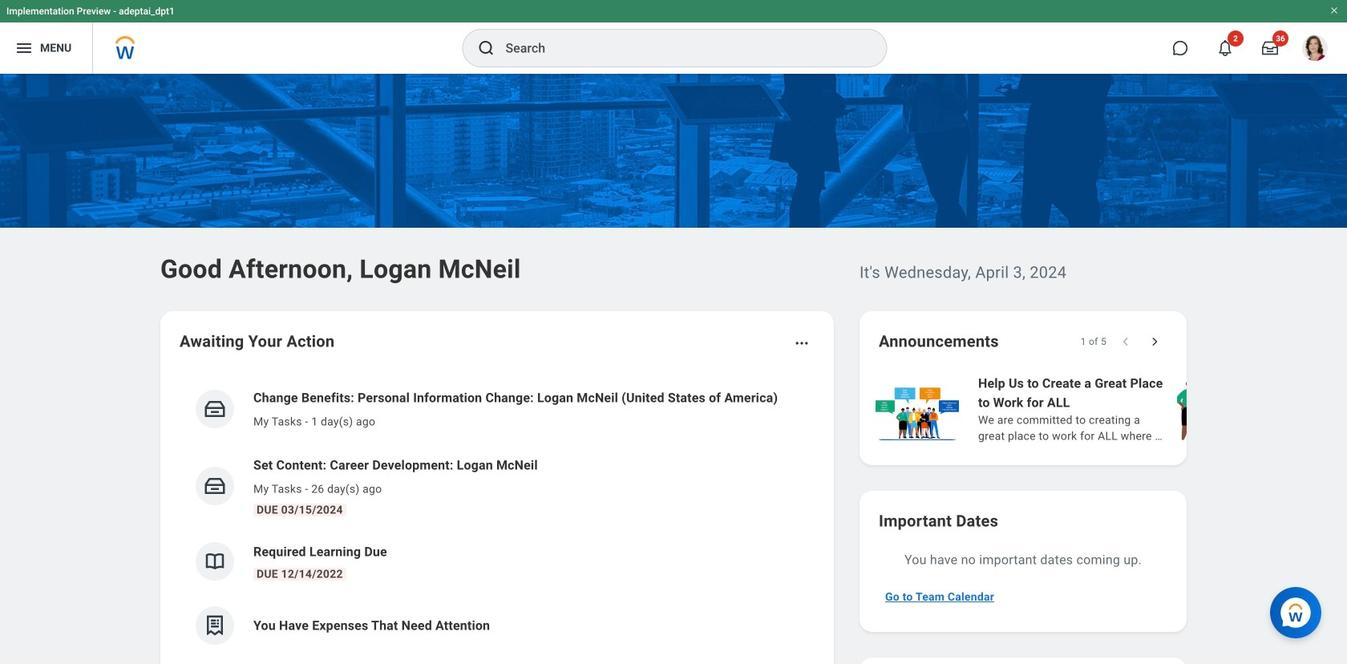 Task type: describe. For each thing, give the bounding box(es) containing it.
1 horizontal spatial list
[[873, 372, 1348, 446]]

chevron right small image
[[1147, 334, 1163, 350]]

1 inbox image from the top
[[203, 397, 227, 421]]

notifications large image
[[1218, 40, 1234, 56]]

justify image
[[14, 39, 34, 58]]

related actions image
[[794, 335, 810, 351]]

inbox large image
[[1263, 40, 1279, 56]]

dashboard expenses image
[[203, 614, 227, 638]]



Task type: locate. For each thing, give the bounding box(es) containing it.
search image
[[477, 39, 496, 58]]

banner
[[0, 0, 1348, 74]]

inbox image
[[203, 397, 227, 421], [203, 474, 227, 498]]

0 vertical spatial inbox image
[[203, 397, 227, 421]]

status
[[1081, 335, 1107, 348]]

2 inbox image from the top
[[203, 474, 227, 498]]

list
[[873, 372, 1348, 446], [180, 376, 815, 658]]

profile logan mcneil image
[[1303, 35, 1329, 64]]

main content
[[0, 74, 1348, 664]]

chevron left small image
[[1118, 334, 1135, 350]]

close environment banner image
[[1330, 6, 1340, 15]]

Search Workday  search field
[[506, 30, 854, 66]]

book open image
[[203, 550, 227, 574]]

0 horizontal spatial list
[[180, 376, 815, 658]]

1 vertical spatial inbox image
[[203, 474, 227, 498]]



Task type: vqa. For each thing, say whether or not it's contained in the screenshot.
left Global
no



